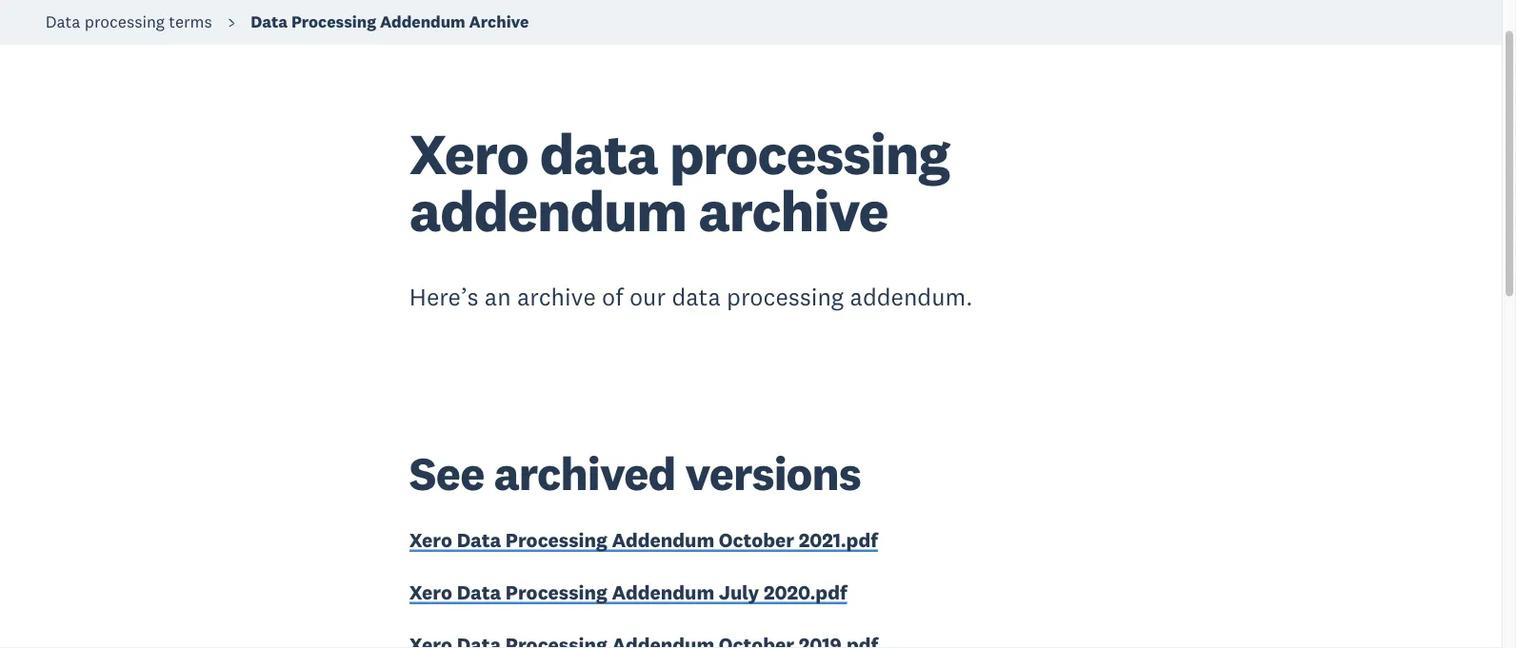 Task type: locate. For each thing, give the bounding box(es) containing it.
3 xero from the top
[[409, 581, 452, 606]]

2 vertical spatial processing
[[727, 282, 844, 312]]

xero data processing addendum october 2021.pdf
[[409, 528, 878, 553]]

processing
[[291, 11, 376, 32], [506, 528, 607, 553], [506, 581, 607, 606]]

xero data processing addendum october 2021.pdf link
[[409, 528, 878, 557]]

archive inside xero data processing addendum archive
[[698, 175, 888, 247]]

xero data processing addendum archive
[[409, 118, 950, 247]]

addendum up xero data processing addendum july 2020.pdf
[[612, 528, 714, 553]]

october
[[719, 528, 794, 553]]

data
[[45, 11, 80, 32], [251, 11, 288, 32], [457, 528, 501, 553], [457, 581, 501, 606]]

2021.pdf
[[799, 528, 878, 553]]

0 vertical spatial data
[[540, 118, 658, 190]]

0 vertical spatial xero
[[409, 118, 528, 190]]

addendum
[[380, 11, 465, 32], [612, 528, 714, 553], [612, 581, 714, 606]]

0 vertical spatial processing
[[291, 11, 376, 32]]

see archived versions
[[409, 445, 861, 503]]

processing for xero data processing addendum july 2020.pdf
[[506, 581, 607, 606]]

2 xero from the top
[[409, 528, 452, 553]]

here's an archive of our data processing addendum.
[[409, 282, 973, 312]]

xero for xero data processing addendum october 2021.pdf
[[409, 528, 452, 553]]

addendum
[[409, 175, 687, 247]]

processing
[[85, 11, 165, 32], [669, 118, 950, 190], [727, 282, 844, 312]]

xero inside xero data processing addendum archive
[[409, 118, 528, 190]]

0 horizontal spatial data
[[540, 118, 658, 190]]

1 vertical spatial processing
[[506, 528, 607, 553]]

0 vertical spatial archive
[[698, 175, 888, 247]]

0 horizontal spatial archive
[[517, 282, 596, 312]]

processing inside xero data processing addendum archive
[[669, 118, 950, 190]]

processing for xero data processing addendum october 2021.pdf
[[506, 528, 607, 553]]

data processing terms link
[[45, 11, 212, 32]]

archive
[[698, 175, 888, 247], [517, 282, 596, 312]]

1 vertical spatial xero
[[409, 528, 452, 553]]

2 vertical spatial processing
[[506, 581, 607, 606]]

data
[[540, 118, 658, 190], [672, 282, 721, 312]]

processing inside breadcrumbs element
[[85, 11, 165, 32]]

data inside xero data processing addendum archive
[[540, 118, 658, 190]]

breadcrumbs element
[[0, 0, 1516, 45]]

xero
[[409, 118, 528, 190], [409, 528, 452, 553], [409, 581, 452, 606]]

addendum down 'xero data processing addendum october 2021.pdf' link
[[612, 581, 714, 606]]

2 vertical spatial addendum
[[612, 581, 714, 606]]

1 xero from the top
[[409, 118, 528, 190]]

0 vertical spatial addendum
[[380, 11, 465, 32]]

1 vertical spatial processing
[[669, 118, 950, 190]]

addendum left archive
[[380, 11, 465, 32]]

1 horizontal spatial archive
[[698, 175, 888, 247]]

an
[[485, 282, 511, 312]]

1 vertical spatial addendum
[[612, 528, 714, 553]]

processing inside breadcrumbs element
[[291, 11, 376, 32]]

data processing terms
[[45, 11, 212, 32]]

see
[[409, 445, 484, 503]]

here's
[[409, 282, 479, 312]]

2 vertical spatial xero
[[409, 581, 452, 606]]

addendum for xero data processing addendum july 2020.pdf
[[612, 581, 714, 606]]

archive
[[469, 11, 529, 32]]

1 horizontal spatial data
[[672, 282, 721, 312]]

1 vertical spatial archive
[[517, 282, 596, 312]]

1 vertical spatial data
[[672, 282, 721, 312]]

0 vertical spatial processing
[[85, 11, 165, 32]]



Task type: vqa. For each thing, say whether or not it's contained in the screenshot.
topmost processing
yes



Task type: describe. For each thing, give the bounding box(es) containing it.
xero for xero data processing addendum archive
[[409, 118, 528, 190]]

xero data processing addendum july 2020.pdf
[[409, 581, 847, 606]]

versions
[[685, 445, 861, 503]]

xero for xero data processing addendum july 2020.pdf
[[409, 581, 452, 606]]

addendum for xero data processing addendum october 2021.pdf
[[612, 528, 714, 553]]

addendum.
[[850, 282, 973, 312]]

data processing addendum archive
[[251, 11, 529, 32]]

xero data processing addendum july 2020.pdf link
[[409, 581, 847, 610]]

of
[[602, 282, 623, 312]]

terms
[[169, 11, 212, 32]]

archived
[[494, 445, 676, 503]]

addendum inside breadcrumbs element
[[380, 11, 465, 32]]

data processing addendum archive link
[[251, 11, 529, 32]]

july
[[719, 581, 759, 606]]

our
[[629, 282, 666, 312]]

2020.pdf
[[764, 581, 847, 606]]



